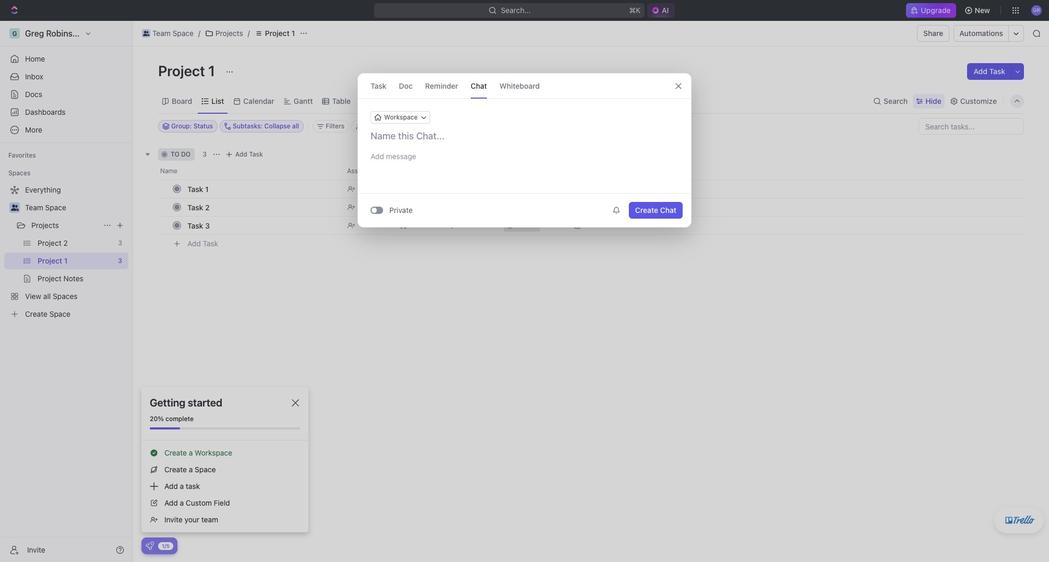 Task type: vqa. For each thing, say whether or not it's contained in the screenshot.
Whiteboard button
yes



Task type: describe. For each thing, give the bounding box(es) containing it.
1/5
[[162, 543, 170, 549]]

search...
[[501, 6, 530, 15]]

search button
[[870, 94, 911, 108]]

Name this Chat... field
[[358, 130, 691, 142]]

docs
[[25, 90, 42, 99]]

0 vertical spatial space
[[173, 29, 194, 38]]

⌘k
[[629, 6, 640, 15]]

share
[[923, 29, 943, 38]]

project 1 link
[[252, 27, 298, 40]]

2 vertical spatial add task button
[[183, 237, 222, 250]]

0 vertical spatial 3
[[203, 150, 207, 158]]

upgrade link
[[906, 3, 956, 18]]

1 vertical spatial 3
[[205, 221, 210, 230]]

Search tasks... text field
[[919, 118, 1024, 134]]

close image
[[292, 399, 299, 407]]

0 vertical spatial chat
[[471, 81, 487, 90]]

complete
[[166, 415, 194, 423]]

reminder button
[[425, 74, 458, 98]]

onboarding checklist button image
[[146, 542, 154, 550]]

add up customize
[[974, 67, 988, 76]]

list link
[[209, 94, 224, 108]]

chat button
[[471, 74, 487, 98]]

2 vertical spatial space
[[195, 465, 216, 474]]

new
[[975, 6, 990, 15]]

task button
[[371, 74, 386, 98]]

create a workspace
[[164, 448, 232, 457]]

a for task
[[180, 482, 184, 491]]

favorites button
[[4, 149, 40, 162]]

create chat
[[635, 226, 676, 235]]

table link
[[330, 94, 351, 108]]

1 vertical spatial add task
[[235, 150, 263, 158]]

0 vertical spatial team space
[[152, 29, 194, 38]]

share button
[[917, 25, 950, 42]]

favorites
[[8, 151, 36, 159]]

getting
[[150, 397, 185, 409]]

2 vertical spatial 1
[[205, 185, 209, 193]]

team inside tree
[[25, 203, 43, 212]]

started
[[188, 397, 222, 409]]

team
[[201, 515, 218, 524]]

your
[[185, 515, 199, 524]]

custom
[[186, 498, 212, 507]]

task 3 link
[[185, 218, 339, 233]]

whiteboard button
[[500, 74, 540, 98]]

whiteboard
[[500, 81, 540, 90]]

doc
[[399, 81, 413, 90]]

search
[[884, 96, 908, 105]]

dialog containing task
[[358, 73, 692, 248]]

create chat button
[[629, 222, 683, 239]]

invite your team
[[164, 515, 218, 524]]

1 vertical spatial add task button
[[223, 148, 267, 161]]

board link
[[170, 94, 192, 108]]

team space inside the sidebar navigation
[[25, 203, 66, 212]]

1 / from the left
[[198, 29, 200, 38]]

1 vertical spatial project 1
[[158, 62, 218, 79]]

add left 'task'
[[164, 482, 178, 491]]

docs link
[[4, 86, 128, 103]]

sidebar navigation
[[0, 21, 133, 562]]

workspace button
[[371, 111, 430, 124]]

task 3
[[187, 221, 210, 230]]

add task for bottommost add task button
[[187, 239, 218, 248]]

customize
[[960, 96, 997, 105]]

add task for add task button to the top
[[974, 67, 1005, 76]]

a for custom
[[180, 498, 184, 507]]

add a task
[[164, 482, 200, 491]]

field
[[214, 498, 230, 507]]

automations button
[[954, 26, 1008, 41]]

task left doc
[[371, 81, 386, 90]]

to
[[171, 150, 179, 158]]

task
[[186, 482, 200, 491]]

0 vertical spatial projects link
[[202, 27, 246, 40]]

list
[[211, 96, 224, 105]]

20% complete
[[150, 415, 194, 423]]

to do
[[171, 150, 191, 158]]

a for workspace
[[189, 448, 193, 457]]

‎task 2 link
[[185, 200, 339, 215]]

add up ‎task 1 link
[[235, 150, 247, 158]]

0 vertical spatial add task button
[[967, 63, 1012, 80]]

onboarding checklist button element
[[146, 542, 154, 550]]



Task type: locate. For each thing, give the bounding box(es) containing it.
task up ‎task 1 link
[[249, 150, 263, 158]]

/
[[198, 29, 200, 38], [248, 29, 250, 38]]

gantt link
[[292, 94, 313, 108]]

1 vertical spatial create
[[164, 448, 187, 457]]

reminder
[[425, 81, 458, 90]]

1 vertical spatial user group image
[[11, 205, 19, 211]]

table
[[332, 96, 351, 105]]

workspace button
[[371, 111, 430, 124]]

1 vertical spatial chat
[[660, 226, 676, 235]]

1 horizontal spatial project
[[265, 29, 290, 38]]

0 vertical spatial add task
[[974, 67, 1005, 76]]

0 horizontal spatial project
[[158, 62, 205, 79]]

getting started
[[150, 397, 222, 409]]

3 right do in the left of the page
[[203, 150, 207, 158]]

20%
[[150, 415, 164, 423]]

add task button down task 3
[[183, 237, 222, 250]]

add task button up customize
[[967, 63, 1012, 80]]

a for space
[[189, 465, 193, 474]]

gantt
[[294, 96, 313, 105]]

1 horizontal spatial team space link
[[139, 27, 196, 40]]

1 horizontal spatial projects
[[216, 29, 243, 38]]

add task button
[[967, 63, 1012, 80], [223, 148, 267, 161], [183, 237, 222, 250]]

board
[[172, 96, 192, 105]]

assignees
[[412, 122, 443, 130]]

2
[[205, 203, 210, 212]]

0 vertical spatial ‎task
[[187, 185, 203, 193]]

dashboards link
[[4, 104, 128, 121]]

a up create a space
[[189, 448, 193, 457]]

2 ‎task from the top
[[187, 203, 203, 212]]

invite
[[164, 515, 183, 524], [27, 545, 45, 554]]

hide button
[[913, 94, 945, 108]]

task
[[989, 67, 1005, 76], [371, 81, 386, 90], [249, 150, 263, 158], [187, 221, 203, 230], [203, 239, 218, 248]]

‎task left 2 at the left top of page
[[187, 203, 203, 212]]

0 vertical spatial invite
[[164, 515, 183, 524]]

1 ‎task from the top
[[187, 185, 203, 193]]

add down add a task
[[164, 498, 178, 507]]

home
[[25, 54, 45, 63]]

dialog
[[358, 73, 692, 248]]

1 horizontal spatial /
[[248, 29, 250, 38]]

projects link
[[202, 27, 246, 40], [31, 217, 99, 234]]

dashboards
[[25, 108, 66, 116]]

0 vertical spatial team space link
[[139, 27, 196, 40]]

0 horizontal spatial /
[[198, 29, 200, 38]]

1
[[291, 29, 295, 38], [208, 62, 215, 79], [205, 185, 209, 193]]

assignees button
[[399, 120, 448, 133]]

task down '‎task 2'
[[187, 221, 203, 230]]

0 horizontal spatial chat
[[471, 81, 487, 90]]

home link
[[4, 51, 128, 67]]

invite inside the sidebar navigation
[[27, 545, 45, 554]]

2 / from the left
[[248, 29, 250, 38]]

0 horizontal spatial workspace
[[195, 448, 232, 457]]

chat inside button
[[660, 226, 676, 235]]

1 horizontal spatial space
[[173, 29, 194, 38]]

a left 'task'
[[180, 482, 184, 491]]

add a custom field
[[164, 498, 230, 507]]

a
[[189, 448, 193, 457], [189, 465, 193, 474], [180, 482, 184, 491], [180, 498, 184, 507]]

0 horizontal spatial add task
[[187, 239, 218, 248]]

user group image inside tree
[[11, 205, 19, 211]]

add task down task 3
[[187, 239, 218, 248]]

2 horizontal spatial space
[[195, 465, 216, 474]]

task down task 3
[[203, 239, 218, 248]]

1 vertical spatial projects
[[31, 221, 59, 230]]

1 horizontal spatial team
[[152, 29, 171, 38]]

invite for invite your team
[[164, 515, 183, 524]]

private
[[389, 226, 413, 235]]

0 vertical spatial team
[[152, 29, 171, 38]]

project 1
[[265, 29, 295, 38], [158, 62, 218, 79]]

calendar link
[[241, 94, 274, 108]]

‎task 1 link
[[185, 181, 339, 197]]

2 vertical spatial add task
[[187, 239, 218, 248]]

1 vertical spatial ‎task
[[187, 203, 203, 212]]

‎task up '‎task 2'
[[187, 185, 203, 193]]

1 vertical spatial team space
[[25, 203, 66, 212]]

workspace up create a space
[[195, 448, 232, 457]]

upgrade
[[921, 6, 951, 15]]

‎task for ‎task 2
[[187, 203, 203, 212]]

create for create chat
[[635, 226, 658, 235]]

‎task
[[187, 185, 203, 193], [187, 203, 203, 212]]

3
[[203, 150, 207, 158], [205, 221, 210, 230]]

projects inside tree
[[31, 221, 59, 230]]

tree
[[4, 182, 128, 323]]

1 horizontal spatial workspace
[[384, 113, 418, 121]]

add down task 3
[[187, 239, 201, 248]]

projects link inside tree
[[31, 217, 99, 234]]

0 horizontal spatial team
[[25, 203, 43, 212]]

0 vertical spatial create
[[635, 226, 658, 235]]

inbox link
[[4, 68, 128, 85]]

tree containing team space
[[4, 182, 128, 323]]

workspace
[[384, 113, 418, 121], [195, 448, 232, 457]]

1 vertical spatial invite
[[27, 545, 45, 554]]

1 horizontal spatial chat
[[660, 226, 676, 235]]

1 horizontal spatial invite
[[164, 515, 183, 524]]

0 horizontal spatial user group image
[[11, 205, 19, 211]]

1 vertical spatial projects link
[[31, 217, 99, 234]]

add task up ‎task 1 link
[[235, 150, 263, 158]]

1 vertical spatial team space link
[[25, 199, 126, 216]]

1 horizontal spatial projects link
[[202, 27, 246, 40]]

1 vertical spatial space
[[45, 203, 66, 212]]

new button
[[960, 2, 996, 19]]

create for create a workspace
[[164, 448, 187, 457]]

task up customize
[[989, 67, 1005, 76]]

team space link
[[139, 27, 196, 40], [25, 199, 126, 216]]

create a space
[[164, 465, 216, 474]]

project
[[265, 29, 290, 38], [158, 62, 205, 79]]

do
[[181, 150, 191, 158]]

create
[[635, 226, 658, 235], [164, 448, 187, 457], [164, 465, 187, 474]]

0 vertical spatial projects
[[216, 29, 243, 38]]

team
[[152, 29, 171, 38], [25, 203, 43, 212]]

0 vertical spatial 1
[[291, 29, 295, 38]]

chat
[[471, 81, 487, 90], [660, 226, 676, 235]]

calendar
[[243, 96, 274, 105]]

‎task 2
[[187, 203, 210, 212]]

‎task for ‎task 1
[[187, 185, 203, 193]]

add task
[[974, 67, 1005, 76], [235, 150, 263, 158], [187, 239, 218, 248]]

1 horizontal spatial add task
[[235, 150, 263, 158]]

1 vertical spatial project
[[158, 62, 205, 79]]

0 horizontal spatial projects link
[[31, 217, 99, 234]]

user group image
[[143, 31, 149, 36], [11, 205, 19, 211]]

2 horizontal spatial add task
[[974, 67, 1005, 76]]

3 down 2 at the left top of page
[[205, 221, 210, 230]]

spaces
[[8, 169, 30, 177]]

2 vertical spatial create
[[164, 465, 187, 474]]

add task up customize
[[974, 67, 1005, 76]]

space
[[173, 29, 194, 38], [45, 203, 66, 212], [195, 465, 216, 474]]

invite for invite
[[27, 545, 45, 554]]

1 vertical spatial 1
[[208, 62, 215, 79]]

‎task 1
[[187, 185, 209, 193]]

0 horizontal spatial projects
[[31, 221, 59, 230]]

1 horizontal spatial project 1
[[265, 29, 295, 38]]

a down add a task
[[180, 498, 184, 507]]

0 horizontal spatial space
[[45, 203, 66, 212]]

0 vertical spatial user group image
[[143, 31, 149, 36]]

tree inside the sidebar navigation
[[4, 182, 128, 323]]

projects
[[216, 29, 243, 38], [31, 221, 59, 230]]

team space
[[152, 29, 194, 38], [25, 203, 66, 212]]

0 vertical spatial project 1
[[265, 29, 295, 38]]

automations
[[960, 29, 1003, 38]]

workspace inside button
[[384, 113, 418, 121]]

workspace up assignees
[[384, 113, 418, 121]]

0 horizontal spatial project 1
[[158, 62, 218, 79]]

1 horizontal spatial team space
[[152, 29, 194, 38]]

1 vertical spatial workspace
[[195, 448, 232, 457]]

hide
[[926, 96, 942, 105]]

space inside tree
[[45, 203, 66, 212]]

0 horizontal spatial team space
[[25, 203, 66, 212]]

0 horizontal spatial invite
[[27, 545, 45, 554]]

1 horizontal spatial user group image
[[143, 31, 149, 36]]

customize button
[[947, 94, 1000, 108]]

create for create a space
[[164, 465, 187, 474]]

0 horizontal spatial team space link
[[25, 199, 126, 216]]

add
[[974, 67, 988, 76], [235, 150, 247, 158], [187, 239, 201, 248], [164, 482, 178, 491], [164, 498, 178, 507]]

0 vertical spatial project
[[265, 29, 290, 38]]

create inside button
[[635, 226, 658, 235]]

0 vertical spatial workspace
[[384, 113, 418, 121]]

a up 'task'
[[189, 465, 193, 474]]

doc button
[[399, 74, 413, 98]]

1 vertical spatial team
[[25, 203, 43, 212]]

inbox
[[25, 72, 43, 81]]

add task button up ‎task 1 link
[[223, 148, 267, 161]]



